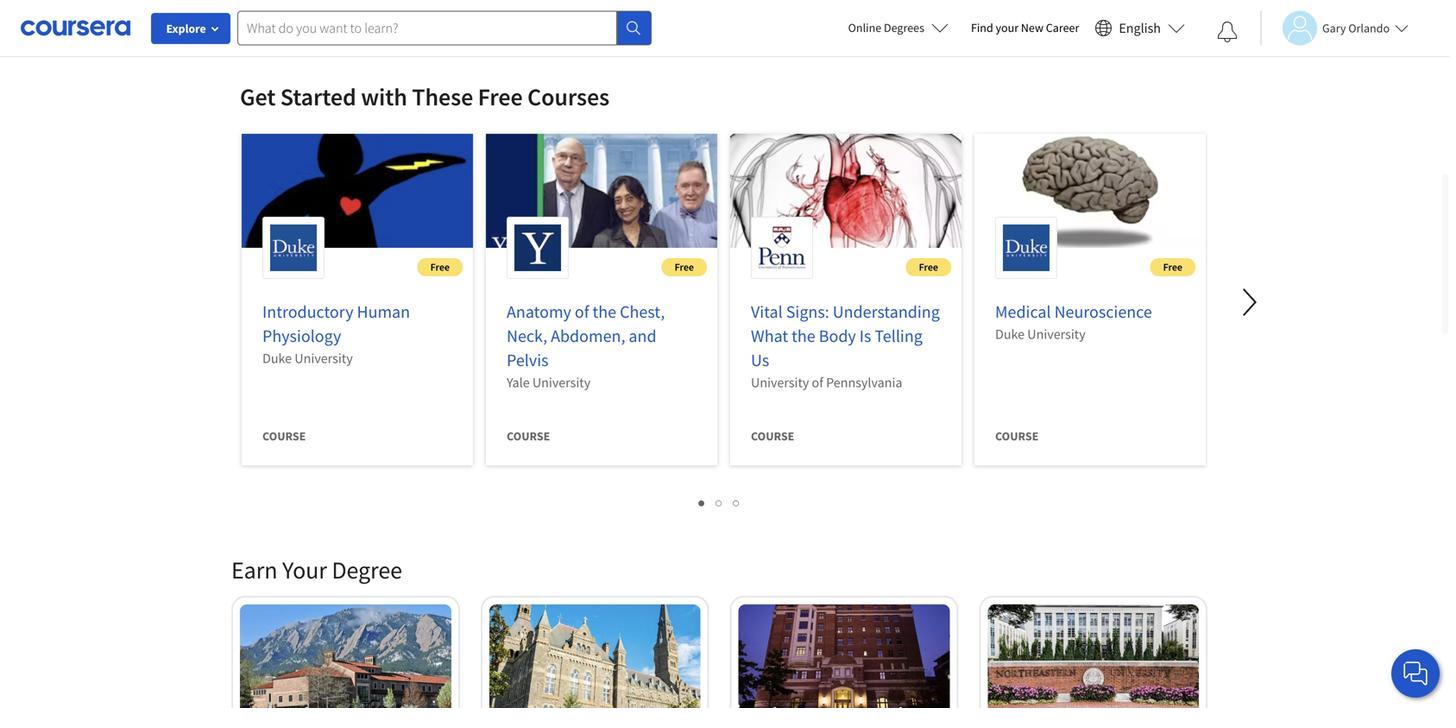 Task type: describe. For each thing, give the bounding box(es) containing it.
anatomy
[[507, 301, 572, 323]]

career
[[1046, 20, 1080, 35]]

vital signs: understanding what the body is telling us university of pennsylvania
[[751, 301, 940, 391]]

vital
[[751, 301, 783, 323]]

english
[[1119, 19, 1161, 37]]

4 course from the left
[[996, 428, 1039, 444]]

started
[[280, 82, 356, 112]]

earn
[[231, 555, 278, 585]]

online
[[849, 20, 882, 35]]

2 button
[[711, 492, 728, 512]]

university inside anatomy of the chest, neck, abdomen, and pelvis yale university
[[533, 374, 591, 391]]

free for anatomy of the chest, neck, abdomen, and pelvis
[[675, 260, 694, 274]]

get started with these free courses
[[240, 82, 610, 112]]

earn your degree collection element
[[221, 527, 1219, 708]]

find your new career link
[[963, 17, 1088, 39]]

1
[[699, 494, 706, 510]]

list inside get started with these free courses carousel element
[[231, 492, 1208, 512]]

course for the
[[751, 428, 795, 444]]

gary orlando button
[[1261, 11, 1409, 45]]

what
[[751, 325, 789, 347]]

is
[[860, 325, 872, 347]]

medical neuroscience duke university
[[996, 301, 1153, 343]]

get
[[240, 82, 276, 112]]

yale
[[507, 374, 530, 391]]

signs:
[[786, 301, 830, 323]]

telling
[[875, 325, 923, 347]]

explore button
[[151, 13, 231, 44]]

pennsylvania
[[826, 374, 903, 391]]

vital signs: understanding what the body is telling us link
[[751, 301, 940, 371]]

free for vital signs: understanding what the body is telling us
[[919, 260, 939, 274]]

show notifications image
[[1218, 22, 1238, 42]]

neck,
[[507, 325, 548, 347]]

coursera image
[[21, 14, 130, 42]]

with
[[361, 82, 407, 112]]

3
[[734, 494, 741, 510]]

What do you want to learn? text field
[[237, 11, 617, 45]]

find
[[971, 20, 994, 35]]

duke inside introductory human physiology duke university
[[263, 350, 292, 367]]

degrees
[[884, 20, 925, 35]]

get started with these free courses carousel element
[[231, 29, 1451, 527]]

your
[[996, 20, 1019, 35]]

1 button
[[694, 492, 711, 512]]

body
[[819, 325, 856, 347]]

free for introductory human physiology
[[431, 260, 450, 274]]

new
[[1021, 20, 1044, 35]]

university inside vital signs: understanding what the body is telling us university of pennsylvania
[[751, 374, 809, 391]]



Task type: locate. For each thing, give the bounding box(es) containing it.
0 horizontal spatial the
[[593, 301, 617, 323]]

anatomy of the chest, neck, abdomen, and pelvis link
[[507, 301, 665, 371]]

2
[[716, 494, 723, 510]]

next slide image
[[1230, 282, 1271, 323]]

of inside vital signs: understanding what the body is telling us university of pennsylvania
[[812, 374, 824, 391]]

the
[[593, 301, 617, 323], [792, 325, 816, 347]]

medical neuroscience link
[[996, 301, 1153, 323]]

course for neck,
[[507, 428, 550, 444]]

duke down medical
[[996, 326, 1025, 343]]

None search field
[[237, 11, 652, 45]]

courses
[[528, 82, 610, 112]]

degree
[[332, 555, 402, 585]]

your
[[282, 555, 327, 585]]

1 course from the left
[[263, 428, 306, 444]]

medical
[[996, 301, 1051, 323]]

university inside medical neuroscience duke university
[[1028, 326, 1086, 343]]

0 vertical spatial of
[[575, 301, 589, 323]]

0 horizontal spatial duke
[[263, 350, 292, 367]]

3 course from the left
[[751, 428, 795, 444]]

course for university
[[263, 428, 306, 444]]

physiology
[[263, 325, 341, 347]]

earn your degree
[[231, 555, 402, 585]]

1 list from the top
[[231, 0, 1208, 14]]

of
[[575, 301, 589, 323], [812, 374, 824, 391]]

2 course from the left
[[507, 428, 550, 444]]

1 vertical spatial list
[[231, 492, 1208, 512]]

and
[[629, 325, 657, 347]]

of inside anatomy of the chest, neck, abdomen, and pelvis yale university
[[575, 301, 589, 323]]

us
[[751, 349, 770, 371]]

1 horizontal spatial duke
[[996, 326, 1025, 343]]

university down the us
[[751, 374, 809, 391]]

pelvis
[[507, 349, 549, 371]]

explore
[[166, 21, 206, 36]]

introductory
[[263, 301, 354, 323]]

1 horizontal spatial the
[[792, 325, 816, 347]]

list
[[231, 0, 1208, 14], [231, 492, 1208, 512]]

find your new career
[[971, 20, 1080, 35]]

chat with us image
[[1402, 660, 1430, 687]]

gary orlando
[[1323, 20, 1390, 36]]

course
[[263, 428, 306, 444], [507, 428, 550, 444], [751, 428, 795, 444], [996, 428, 1039, 444]]

the down signs:
[[792, 325, 816, 347]]

introductory human physiology duke university
[[263, 301, 410, 367]]

understanding
[[833, 301, 940, 323]]

orlando
[[1349, 20, 1390, 36]]

the up abdomen,
[[593, 301, 617, 323]]

online degrees
[[849, 20, 925, 35]]

chest,
[[620, 301, 665, 323]]

the inside anatomy of the chest, neck, abdomen, and pelvis yale university
[[593, 301, 617, 323]]

english button
[[1088, 0, 1193, 56]]

of left pennsylvania
[[812, 374, 824, 391]]

1 vertical spatial of
[[812, 374, 824, 391]]

0 horizontal spatial of
[[575, 301, 589, 323]]

3 button
[[728, 492, 746, 512]]

0 vertical spatial duke
[[996, 326, 1025, 343]]

1 vertical spatial the
[[792, 325, 816, 347]]

list containing 1
[[231, 492, 1208, 512]]

online degrees button
[[835, 9, 963, 47]]

duke down physiology
[[263, 350, 292, 367]]

gary
[[1323, 20, 1347, 36]]

free
[[478, 82, 523, 112], [431, 260, 450, 274], [675, 260, 694, 274], [919, 260, 939, 274], [1164, 260, 1183, 274]]

free for medical neuroscience
[[1164, 260, 1183, 274]]

0 vertical spatial the
[[593, 301, 617, 323]]

2 list from the top
[[231, 492, 1208, 512]]

university down pelvis
[[533, 374, 591, 391]]

human
[[357, 301, 410, 323]]

university inside introductory human physiology duke university
[[295, 350, 353, 367]]

duke inside medical neuroscience duke university
[[996, 326, 1025, 343]]

anatomy of the chest, neck, abdomen, and pelvis yale university
[[507, 301, 665, 391]]

1 horizontal spatial of
[[812, 374, 824, 391]]

duke
[[996, 326, 1025, 343], [263, 350, 292, 367]]

introductory human physiology link
[[263, 301, 410, 347]]

0 vertical spatial list
[[231, 0, 1208, 14]]

of up abdomen,
[[575, 301, 589, 323]]

university
[[1028, 326, 1086, 343], [295, 350, 353, 367], [533, 374, 591, 391], [751, 374, 809, 391]]

these
[[412, 82, 473, 112]]

university down physiology
[[295, 350, 353, 367]]

abdomen,
[[551, 325, 626, 347]]

neuroscience
[[1055, 301, 1153, 323]]

1 vertical spatial duke
[[263, 350, 292, 367]]

university down medical neuroscience link
[[1028, 326, 1086, 343]]

the inside vital signs: understanding what the body is telling us university of pennsylvania
[[792, 325, 816, 347]]



Task type: vqa. For each thing, say whether or not it's contained in the screenshot.
Duke University image
no



